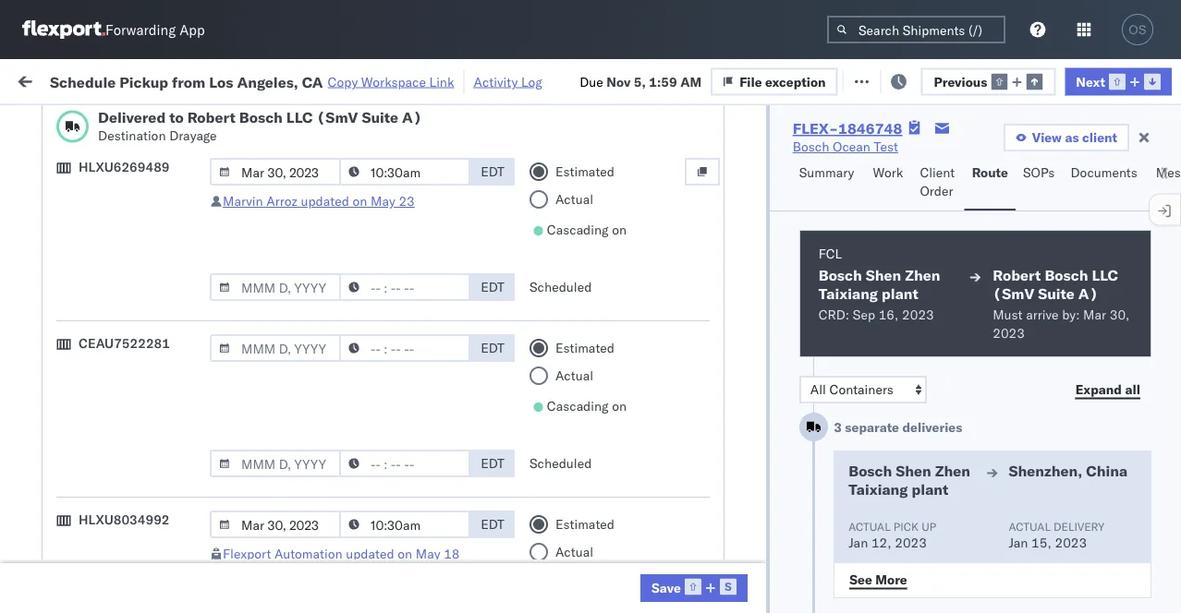 Task type: vqa. For each thing, say whether or not it's contained in the screenshot.
topmost 'A'
no



Task type: describe. For each thing, give the bounding box(es) containing it.
9 ocean fcl from the top
[[566, 551, 630, 567]]

suite inside robert bosch llc (smv suite a)
[[1038, 285, 1075, 303]]

schedule for the schedule delivery appointment button related to 1:59 am cst, dec 14, 2022
[[43, 469, 97, 485]]

expand all button
[[1064, 376, 1151, 404]]

robert inside delivered to robert bosch llc (smv suite a) destination drayage
[[187, 109, 236, 127]]

all
[[1125, 381, 1140, 397]]

resize handle column header for "workitem" button
[[264, 143, 286, 614]]

1 upload customs clearance documents link from the top
[[43, 174, 262, 211]]

confirm pickup from los angeles, ca link
[[43, 499, 262, 536]]

flexport demo consignee for msdu7
[[686, 592, 837, 608]]

llc inside robert bosch llc (smv suite a)
[[1092, 266, 1118, 285]]

cascading on for hlxu6269489
[[547, 222, 627, 238]]

clearance for 2nd upload customs clearance documents link from the bottom
[[143, 175, 202, 191]]

cascading for hlxu6269489
[[547, 222, 609, 238]]

automation
[[274, 547, 342, 563]]

1846748 down documents button
[[1060, 226, 1116, 242]]

updated for automation
[[346, 547, 394, 563]]

0 vertical spatial by:
[[67, 113, 85, 129]]

for
[[176, 115, 191, 128]]

work
[[53, 67, 101, 92]]

los for 2nd schedule pickup from los angeles, ca button from the top of the page
[[174, 297, 195, 313]]

client name
[[686, 151, 748, 165]]

ready
[[140, 115, 173, 128]]

hlxu6269489
[[79, 159, 170, 176]]

actions
[[1126, 151, 1164, 165]]

edt for fourth mmm d, yyyy text box from the bottom
[[481, 164, 504, 180]]

12,
[[871, 535, 891, 551]]

1:59 am cst, dec 14, 2022 for schedule delivery appointment
[[298, 470, 468, 486]]

resize handle column header for flex id button
[[1107, 143, 1129, 614]]

dec for confirm pickup from los angeles, ca
[[385, 511, 409, 527]]

flexport automation updated on may 18 button
[[223, 547, 460, 563]]

flexport automation updated on may 18
[[223, 547, 460, 563]]

save button
[[640, 575, 747, 603]]

4 ocean fcl from the top
[[566, 307, 630, 323]]

id
[[1014, 151, 1025, 165]]

-- : -- -- text field for second mmm d, yyyy text box from the bottom of the page
[[339, 451, 470, 478]]

view as client
[[1032, 129, 1117, 146]]

19,
[[414, 185, 434, 201]]

consignee inside button
[[806, 151, 859, 165]]

pickup for 3rd schedule pickup from los angeles, ca button from the bottom of the page
[[101, 256, 140, 273]]

progress
[[288, 115, 334, 128]]

1 vertical spatial shen
[[896, 462, 931, 481]]

flex- up flex-1893174
[[1020, 551, 1060, 567]]

1 upload from the top
[[43, 175, 85, 191]]

0 vertical spatial shen
[[866, 266, 901, 285]]

batch
[[1078, 72, 1114, 88]]

resize handle column header for consignee button
[[959, 143, 981, 614]]

1846748 up mar
[[1060, 267, 1116, 283]]

1 schedule delivery appointment button from the top
[[43, 224, 227, 244]]

flex-1846748 left the all
[[1020, 389, 1116, 405]]

actual delivery jan 15, 2023
[[1009, 520, 1104, 551]]

batch action
[[1078, 72, 1158, 88]]

0 vertical spatial bosch shen zhen taixiang plant
[[819, 266, 940, 303]]

from for 3rd schedule pickup from los angeles, ca link from the top of the page
[[144, 419, 171, 435]]

containe
[[1139, 144, 1181, 172]]

estimated for ceau7522281
[[555, 341, 615, 357]]

759
[[339, 72, 363, 88]]

flex- up arrive
[[1020, 267, 1060, 283]]

3
[[834, 420, 842, 436]]

1 horizontal spatial file exception
[[866, 72, 952, 88]]

forwarding
[[105, 21, 176, 38]]

ceau7 for 2nd schedule pickup from los angeles, ca link from the bottom
[[1139, 307, 1181, 323]]

see more button
[[838, 566, 918, 594]]

aug
[[387, 185, 411, 201]]

from for 2nd schedule pickup from los angeles, ca link from the bottom
[[144, 297, 171, 313]]

delivered to robert bosch llc (smv suite a) destination drayage
[[98, 109, 422, 144]]

ceau7522281
[[79, 336, 170, 352]]

sops button
[[1016, 156, 1063, 211]]

delivery inside button
[[93, 550, 141, 566]]

flex- down mar 30, 2023
[[1020, 348, 1060, 364]]

flex-1846748 up robert bosch llc (smv suite a) at the top right of page
[[1020, 226, 1116, 242]]

robert inside robert bosch llc (smv suite a)
[[993, 266, 1041, 285]]

flex- up summary
[[793, 119, 838, 138]]

appointment for 1:59 am cst, dec 14, 2022
[[151, 469, 227, 485]]

edt for mmm d, yyyy text field
[[481, 341, 504, 357]]

2022 for 2nd schedule pickup from los angeles, ca link from the bottom
[[429, 307, 461, 323]]

1889466 for 8:00 am cst, dec 24, 2022
[[1060, 551, 1116, 567]]

order
[[920, 183, 953, 199]]

edt for second mmm d, yyyy text box from the bottom of the page
[[481, 456, 504, 472]]

2023 inside actual delivery jan 15, 2023
[[1055, 535, 1087, 551]]

dec for schedule delivery appointment
[[386, 470, 410, 486]]

import work
[[156, 72, 233, 88]]

cascading for ceau7522281
[[547, 399, 609, 415]]

must arrive by:
[[993, 307, 1080, 323]]

angeles, for 2nd schedule pickup from los angeles, ca link from the bottom
[[198, 297, 249, 313]]

1 horizontal spatial by:
[[1062, 307, 1080, 323]]

flex-1889466 for 8:00 am cst, dec 24, 2022
[[1020, 551, 1116, 567]]

0 horizontal spatial file
[[739, 73, 762, 89]]

work button
[[865, 156, 913, 211]]

link
[[429, 73, 454, 90]]

at
[[367, 72, 378, 88]]

5 ocean fcl from the top
[[566, 348, 630, 364]]

flex-1846748 up arrive
[[1020, 267, 1116, 283]]

cdt, for 2nd schedule pickup from los angeles, ca link from the bottom
[[353, 307, 383, 323]]

1846748 up consignee button
[[838, 119, 902, 138]]

deadline button
[[288, 147, 473, 165]]

scheduled for ceau7522281
[[530, 456, 592, 472]]

2:00
[[298, 185, 326, 201]]

2 customs from the top
[[88, 378, 140, 395]]

log
[[521, 73, 542, 90]]

mode
[[566, 151, 594, 165]]

1846748 up expand
[[1060, 348, 1116, 364]]

a) inside robert bosch llc (smv suite a)
[[1078, 285, 1098, 303]]

suite inside delivered to robert bosch llc (smv suite a) destination drayage
[[362, 109, 398, 127]]

0 vertical spatial taixiang
[[819, 285, 878, 303]]

previous
[[934, 73, 987, 89]]

schedule delivery appointment button for 1:59 am cdt, nov 5, 2022
[[43, 346, 227, 366]]

(smv inside delivered to robert bosch llc (smv suite a) destination drayage
[[316, 109, 358, 127]]

upload customs clearance documents for first upload customs clearance documents link from the bottom of the page
[[43, 378, 202, 413]]

1889466 for 1:59 am cst, dec 14, 2022
[[1060, 470, 1116, 486]]

3 estimated from the top
[[555, 517, 615, 533]]

1 customs from the top
[[88, 175, 140, 191]]

actual inside 'actual pick up jan 12, 2023'
[[849, 520, 891, 534]]

1 schedule delivery appointment from the top
[[43, 225, 227, 241]]

workitem
[[20, 151, 69, 165]]

work,
[[194, 115, 223, 128]]

flex-1846748 down mar 30, 2023
[[1020, 348, 1116, 364]]

2 schedule pickup from los angeles, ca from the top
[[43, 297, 249, 332]]

205 on track
[[424, 72, 500, 88]]

as
[[1065, 129, 1079, 146]]

2022 for schedule delivery appointment link corresponding to 1:59 am cdt, nov 5, 2022
[[429, 348, 461, 364]]

confirm delivery
[[43, 550, 141, 566]]

2 schedule pickup from los angeles, ca link from the top
[[43, 296, 262, 333]]

must
[[993, 307, 1023, 323]]

los for confirm pickup from los angeles, ca button
[[167, 500, 187, 517]]

see more
[[849, 572, 907, 588]]

ca for 1st schedule pickup from los angeles, ca button from the bottom
[[43, 438, 60, 454]]

cst, for schedule pickup from los angeles, ca
[[353, 429, 382, 445]]

mar 30, 2023
[[993, 307, 1130, 341]]

summary button
[[792, 156, 865, 211]]

sops
[[1023, 164, 1055, 181]]

8 resize handle column header from the left
[[1148, 143, 1170, 614]]

flex- down robert bosch llc (smv suite a) at the top right of page
[[1020, 307, 1060, 323]]

may for 23
[[371, 194, 395, 210]]

activity log button
[[474, 70, 542, 93]]

schedule delivery appointment button for 1:59 am cst, dec 14, 2022
[[43, 468, 227, 488]]

schedule for the schedule delivery appointment button associated with 1:59 am cdt, nov 5, 2022
[[43, 347, 97, 363]]

-- : -- -- text field for fourth mmm d, yyyy text box from the bottom
[[339, 158, 470, 186]]

0 vertical spatial plant
[[882, 285, 918, 303]]

3 separate deliveries
[[834, 420, 962, 436]]

consignee down more
[[891, 592, 953, 608]]

14, for schedule pickup from los angeles, ca
[[413, 429, 433, 445]]

client order
[[920, 164, 955, 199]]

my
[[18, 67, 48, 92]]

pickup for confirm pickup from los angeles, ca button
[[93, 500, 133, 517]]

3 resize handle column header from the left
[[534, 143, 556, 614]]

due nov 5, 1:59 am
[[580, 73, 702, 89]]

1 vertical spatial zhen
[[935, 462, 970, 481]]

nov for 2nd schedule pickup from los angeles, ca link from the bottom
[[387, 307, 411, 323]]

bosch inside 'bosch ocean test' link
[[793, 139, 829, 155]]

containe button
[[1129, 140, 1181, 173]]

work inside import work button
[[201, 72, 233, 88]]

Search Shipments (/) text field
[[827, 16, 1005, 43]]

flex- down 15,
[[1020, 592, 1060, 608]]

client for client name
[[686, 151, 716, 165]]

0 vertical spatial zhen
[[905, 266, 940, 285]]

crd:
[[819, 307, 849, 323]]

6:00
[[298, 511, 326, 527]]

0 horizontal spatial file exception
[[739, 73, 826, 89]]

mar
[[1083, 307, 1106, 323]]

angeles, for 3rd schedule pickup from los angeles, ca link from the top of the page
[[198, 419, 249, 435]]

crd: sep 16, 2023
[[819, 307, 934, 323]]

sep
[[853, 307, 875, 323]]

filtered by:
[[18, 113, 85, 129]]

schedule for 3rd the schedule delivery appointment button from the bottom of the page
[[43, 225, 97, 241]]

client order button
[[913, 156, 965, 211]]

18
[[444, 547, 460, 563]]

view as client button
[[1003, 124, 1129, 152]]

to
[[169, 109, 184, 127]]

resize handle column header for client name button
[[774, 143, 797, 614]]

flex-1846748 up consignee button
[[793, 119, 902, 138]]

pickup for 2nd schedule pickup from los angeles, ca button from the top of the page
[[101, 297, 140, 313]]

clearance for first upload customs clearance documents link from the bottom of the page
[[143, 378, 202, 395]]

2022 for 3rd schedule pickup from los angeles, ca link from the top of the page
[[436, 429, 468, 445]]

documents button
[[1063, 156, 1148, 211]]

lhuu7 for schedule delivery appointment
[[1139, 469, 1181, 486]]

flexport. image
[[22, 20, 105, 39]]

estimated for hlxu6269489
[[555, 164, 615, 180]]

ceau7 for 3rd schedule pickup from los angeles, ca link from the bottom of the page
[[1139, 266, 1181, 282]]

test inside 'bosch ocean test' link
[[874, 139, 898, 155]]

flexport for msdu7
[[686, 592, 734, 608]]

2023 right 16,
[[902, 307, 934, 323]]

next button
[[1065, 68, 1172, 95]]

ca for 2nd schedule pickup from los angeles, ca button from the top of the page
[[43, 316, 60, 332]]

destination
[[98, 128, 166, 144]]

1 horizontal spatial file
[[866, 72, 889, 88]]

jan inside 'actual pick up jan 12, 2023'
[[849, 535, 868, 551]]

previous button
[[921, 68, 1056, 95]]

pickup for 1st schedule pickup from los angeles, ca button from the bottom
[[101, 419, 140, 435]]

appointment for 1:59 am cdt, nov 5, 2022
[[151, 347, 227, 363]]

6 ocean fcl from the top
[[566, 389, 630, 405]]

1 vertical spatial plant
[[912, 481, 948, 499]]

8:00
[[298, 551, 326, 567]]

1 ceau7 from the top
[[1139, 225, 1181, 242]]

cst, for schedule delivery appointment
[[353, 470, 382, 486]]

0 horizontal spatial exception
[[765, 73, 826, 89]]

in
[[275, 115, 285, 128]]

delivery
[[1054, 520, 1104, 534]]

1846748 down robert bosch llc (smv suite a) at the top right of page
[[1060, 307, 1116, 323]]

1:59 am cdt, nov 5, 2022 for 3rd schedule pickup from los angeles, ca link from the bottom of the page
[[298, 267, 461, 283]]

1 vertical spatial taixiang
[[849, 481, 908, 499]]

23
[[399, 194, 415, 210]]

client for client order
[[920, 164, 955, 181]]

30,
[[1110, 307, 1130, 323]]

risk
[[382, 72, 403, 88]]

activity log
[[474, 73, 542, 90]]

arrive
[[1026, 307, 1059, 323]]

3 1:59 am cdt, nov 5, 2022 from the top
[[298, 348, 461, 364]]

robert bosch llc (smv suite a)
[[993, 266, 1118, 303]]



Task type: locate. For each thing, give the bounding box(es) containing it.
1889466 down delivery
[[1060, 551, 1116, 567]]

1 flex-1889466 from the top
[[1020, 470, 1116, 486]]

zhen down deliveries on the bottom of page
[[935, 462, 970, 481]]

upload customs clearance documents button down "workitem" button
[[43, 174, 262, 213]]

activity
[[474, 73, 518, 90]]

2022 for schedule delivery appointment link corresponding to 1:59 am cst, dec 14, 2022
[[436, 470, 468, 486]]

0 vertical spatial schedule pickup from los angeles, ca link
[[43, 256, 262, 292]]

1846748 left the all
[[1060, 389, 1116, 405]]

a) down workspace
[[402, 109, 422, 127]]

1 vertical spatial upload customs clearance documents
[[43, 378, 202, 413]]

: for status
[[132, 115, 136, 128]]

flex id
[[991, 151, 1025, 165]]

test
[[874, 139, 898, 155], [767, 226, 791, 242], [887, 226, 911, 242], [767, 267, 791, 283], [887, 267, 911, 283], [767, 307, 791, 323], [887, 307, 911, 323], [767, 348, 791, 364], [887, 348, 911, 364], [767, 389, 791, 405], [887, 389, 911, 405], [767, 429, 791, 445], [887, 429, 911, 445], [767, 470, 791, 486], [887, 470, 911, 486], [767, 511, 791, 527], [887, 511, 911, 527], [767, 551, 791, 567], [887, 551, 911, 567], [863, 592, 888, 608]]

file exception up flex-1846748 'link'
[[739, 73, 826, 89]]

mmm d, yyyy text field up 6:00
[[210, 451, 341, 478]]

updated right arroz
[[301, 194, 349, 210]]

7 ocean fcl from the top
[[566, 470, 630, 486]]

1 vertical spatial may
[[416, 547, 440, 563]]

2 -- : -- -- text field from the top
[[339, 512, 470, 539]]

2 upload customs clearance documents link from the top
[[43, 378, 262, 414]]

2 ocean fcl from the top
[[566, 226, 630, 242]]

1 1889466 from the top
[[1060, 470, 1116, 486]]

file up client name button
[[739, 73, 762, 89]]

8:00 am cst, dec 24, 2022
[[298, 551, 468, 567]]

flex- up actual delivery jan 15, 2023 in the bottom of the page
[[1020, 470, 1060, 486]]

shen
[[866, 266, 901, 285], [896, 462, 931, 481]]

MMM D, YYYY text field
[[210, 158, 341, 186], [210, 274, 341, 302], [210, 451, 341, 478], [210, 512, 341, 539]]

1 vertical spatial -- : -- -- text field
[[339, 512, 470, 539]]

documents down client
[[1071, 164, 1137, 181]]

cdt, for 2nd upload customs clearance documents link from the bottom
[[353, 185, 383, 201]]

1 schedule pickup from los angeles, ca from the top
[[43, 256, 249, 291]]

0 vertical spatial -- : -- -- text field
[[339, 158, 470, 186]]

ceau7 for schedule delivery appointment link corresponding to 1:59 am cdt, nov 5, 2022
[[1139, 347, 1181, 364]]

1 demo from the top
[[737, 185, 772, 201]]

3 schedule pickup from los angeles, ca from the top
[[43, 419, 249, 454]]

by: right filtered
[[67, 113, 85, 129]]

edt
[[481, 164, 504, 180], [481, 280, 504, 296], [481, 341, 504, 357], [481, 456, 504, 472], [481, 517, 504, 533]]

1 flexport demo consignee from the top
[[686, 185, 837, 201]]

msdu7
[[1139, 591, 1181, 608]]

1 jan from the left
[[849, 535, 868, 551]]

2 demo from the top
[[737, 592, 772, 608]]

los for 3rd schedule pickup from los angeles, ca button from the bottom of the page
[[174, 256, 195, 273]]

2 vertical spatial appointment
[[151, 469, 227, 485]]

arroz
[[266, 194, 297, 210]]

upload customs clearance documents link
[[43, 174, 262, 211], [43, 378, 262, 414]]

2 upload from the top
[[43, 378, 85, 395]]

14, for schedule delivery appointment
[[413, 470, 433, 486]]

1 upload customs clearance documents from the top
[[43, 175, 202, 210]]

4 lhuu7 from the top
[[1139, 551, 1181, 567]]

1 appointment from the top
[[151, 225, 227, 241]]

expand
[[1075, 381, 1122, 397]]

759 at risk
[[339, 72, 403, 88]]

1 resize handle column header from the left
[[264, 143, 286, 614]]

0 vertical spatial cascading on
[[547, 222, 627, 238]]

client left name
[[686, 151, 716, 165]]

flex-1846748 link
[[793, 119, 902, 138]]

schedule delivery appointment
[[43, 225, 227, 241], [43, 347, 227, 363], [43, 469, 227, 485]]

zhen up crd: sep 16, 2023
[[905, 266, 940, 285]]

1 vertical spatial schedule pickup from los angeles, ca button
[[43, 296, 262, 335]]

work right import
[[201, 72, 233, 88]]

track
[[470, 72, 500, 88]]

llc
[[286, 109, 313, 127], [1092, 266, 1118, 285]]

nov for schedule delivery appointment link corresponding to 1:59 am cdt, nov 5, 2022
[[387, 348, 411, 364]]

1 vertical spatial 1:59 am cdt, nov 5, 2022
[[298, 307, 461, 323]]

1 1:59 am cst, dec 14, 2022 from the top
[[298, 429, 468, 445]]

0 vertical spatial llc
[[286, 109, 313, 127]]

2 upload customs clearance documents button from the top
[[43, 378, 262, 416]]

(smv inside robert bosch llc (smv suite a)
[[993, 285, 1034, 303]]

work down 'bosch ocean test' link
[[873, 164, 903, 181]]

by: left mar
[[1062, 307, 1080, 323]]

1 clearance from the top
[[143, 175, 202, 191]]

2023 inside mar 30, 2023
[[993, 325, 1025, 341]]

summary
[[799, 164, 854, 181]]

1 vertical spatial 1:59 am cst, dec 14, 2022
[[298, 470, 468, 486]]

2 vertical spatial schedule pickup from los angeles, ca button
[[43, 418, 262, 457]]

5 ceau7 from the top
[[1139, 388, 1181, 404]]

upload down ceau7522281
[[43, 378, 85, 395]]

customs down ceau7522281
[[88, 378, 140, 395]]

0 horizontal spatial :
[[132, 115, 136, 128]]

resize handle column header
[[264, 143, 286, 614], [469, 143, 492, 614], [534, 143, 556, 614], [654, 143, 676, 614], [774, 143, 797, 614], [959, 143, 981, 614], [1107, 143, 1129, 614], [1148, 143, 1170, 614]]

pm
[[329, 511, 349, 527]]

edt for third mmm d, yyyy text box from the bottom
[[481, 280, 504, 296]]

route button
[[965, 156, 1016, 211]]

2 cdt, from the top
[[353, 267, 383, 283]]

angeles, for 3rd schedule pickup from los angeles, ca link from the bottom of the page
[[198, 256, 249, 273]]

plant up up
[[912, 481, 948, 499]]

1:59 am cdt, nov 5, 2022 for 2nd schedule pickup from los angeles, ca link from the bottom
[[298, 307, 461, 323]]

1 lhuu7 from the top
[[1139, 429, 1181, 445]]

0 vertical spatial flex-1889466
[[1020, 470, 1116, 486]]

4 cdt, from the top
[[353, 348, 383, 364]]

1 vertical spatial cascading on
[[547, 399, 627, 415]]

2 vertical spatial schedule pickup from los angeles, ca link
[[43, 418, 262, 455]]

llc inside delivered to robert bosch llc (smv suite a) destination drayage
[[286, 109, 313, 127]]

1 -- : -- -- text field from the top
[[339, 274, 470, 302]]

0 vertical spatial updated
[[301, 194, 349, 210]]

0 horizontal spatial robert
[[187, 109, 236, 127]]

demo for msdu7
[[737, 592, 772, 608]]

file exception
[[866, 72, 952, 88], [739, 73, 826, 89]]

ocean
[[833, 139, 870, 155], [566, 185, 603, 201], [566, 226, 603, 242], [726, 226, 764, 242], [846, 226, 884, 242], [566, 267, 603, 283], [726, 267, 764, 283], [846, 267, 884, 283], [566, 307, 603, 323], [726, 307, 764, 323], [846, 307, 884, 323], [566, 348, 603, 364], [726, 348, 764, 364], [846, 348, 884, 364], [566, 389, 603, 405], [726, 389, 764, 405], [846, 389, 884, 405], [726, 429, 764, 445], [846, 429, 884, 445], [566, 470, 603, 486], [726, 470, 764, 486], [846, 470, 884, 486], [566, 511, 603, 527], [726, 511, 764, 527], [846, 511, 884, 527], [566, 551, 603, 567], [726, 551, 764, 567], [846, 551, 884, 567]]

consignee button
[[797, 147, 963, 165]]

1 schedule delivery appointment link from the top
[[43, 224, 227, 243]]

robert up must at the right of page
[[993, 266, 1041, 285]]

flexport
[[686, 185, 734, 201], [223, 547, 271, 563], [686, 592, 734, 608]]

3 schedule pickup from los angeles, ca button from the top
[[43, 418, 262, 457]]

3 ceau7 from the top
[[1139, 307, 1181, 323]]

2022 for 3rd schedule pickup from los angeles, ca link from the bottom of the page
[[429, 267, 461, 283]]

2 vertical spatial 1889466
[[1060, 551, 1116, 567]]

snooze
[[501, 151, 537, 165]]

flex id button
[[981, 147, 1111, 165]]

2 vertical spatial schedule delivery appointment button
[[43, 468, 227, 488]]

work inside work button
[[873, 164, 903, 181]]

documents down ceau7522281
[[43, 397, 109, 413]]

2 resize handle column header from the left
[[469, 143, 492, 614]]

bosch shen zhen taixiang plant up pick
[[849, 462, 970, 499]]

0 vertical spatial (smv
[[316, 109, 358, 127]]

may left 18
[[416, 547, 440, 563]]

1 horizontal spatial llc
[[1092, 266, 1118, 285]]

mmm d, yyyy text field up mmm d, yyyy text field
[[210, 274, 341, 302]]

(smv up must at the right of page
[[993, 285, 1034, 303]]

documents inside button
[[1071, 164, 1137, 181]]

my work
[[18, 67, 101, 92]]

flex-1889466 down delivery
[[1020, 551, 1116, 567]]

3 cdt, from the top
[[353, 307, 383, 323]]

jan left 12,
[[849, 535, 868, 551]]

0 vertical spatial suite
[[362, 109, 398, 127]]

schedule delivery appointment for 1:59 am cst, dec 14, 2022
[[43, 469, 227, 485]]

flex-1889466 up delivery
[[1020, 470, 1116, 486]]

demo down name
[[737, 185, 772, 201]]

2 -- : -- -- text field from the top
[[339, 335, 470, 363]]

1889466 for 6:00 pm cst, dec 23, 2022
[[1060, 511, 1116, 527]]

lhuu7 right delivery
[[1139, 510, 1181, 526]]

confirm for confirm pickup from los angeles, ca
[[43, 500, 90, 517]]

flex-1846748 down robert bosch llc (smv suite a) at the top right of page
[[1020, 307, 1116, 323]]

resize handle column header for mode button
[[654, 143, 676, 614]]

flex- left expand
[[1020, 389, 1060, 405]]

lhuu7 down the all
[[1139, 429, 1181, 445]]

1 vertical spatial work
[[873, 164, 903, 181]]

message
[[248, 72, 299, 88]]

2 edt from the top
[[481, 280, 504, 296]]

schedule delivery appointment link for 1:59 am cst, dec 14, 2022
[[43, 468, 227, 487]]

0 horizontal spatial suite
[[362, 109, 398, 127]]

consignee down summary
[[775, 185, 837, 201]]

flexport right save
[[686, 592, 734, 608]]

6:00 pm cst, dec 23, 2022
[[298, 511, 467, 527]]

2 clearance from the top
[[143, 378, 202, 395]]

status
[[100, 115, 132, 128]]

documents for first 'upload customs clearance documents' "button"
[[43, 194, 109, 210]]

2 cascading on from the top
[[547, 399, 627, 415]]

a) inside delivered to robert bosch llc (smv suite a) destination drayage
[[402, 109, 422, 127]]

robert up drayage
[[187, 109, 236, 127]]

china
[[1086, 462, 1128, 481]]

schedule delivery appointment link
[[43, 224, 227, 243], [43, 346, 227, 365], [43, 468, 227, 487]]

fcl
[[607, 185, 630, 201], [607, 226, 630, 242], [819, 246, 842, 262], [607, 267, 630, 283], [607, 307, 630, 323], [607, 348, 630, 364], [607, 389, 630, 405], [607, 470, 630, 486], [607, 511, 630, 527], [607, 551, 630, 567]]

2023 down delivery
[[1055, 535, 1087, 551]]

suite down copy workspace link "button"
[[362, 109, 398, 127]]

Search Work text field
[[560, 66, 762, 94]]

exception down search shipments (/) text field
[[892, 72, 952, 88]]

upload customs clearance documents link down "workitem" button
[[43, 174, 262, 211]]

3 ocean fcl from the top
[[566, 267, 630, 283]]

workitem button
[[11, 147, 268, 165]]

1 vertical spatial (smv
[[993, 285, 1034, 303]]

demo
[[737, 185, 772, 201], [737, 592, 772, 608]]

1 vertical spatial schedule pickup from los angeles, ca link
[[43, 296, 262, 333]]

lhuu7 right china
[[1139, 469, 1181, 486]]

(smv
[[316, 109, 358, 127], [993, 285, 1034, 303]]

0 vertical spatial 1889466
[[1060, 470, 1116, 486]]

copy
[[328, 73, 358, 90]]

1 14, from the top
[[413, 429, 433, 445]]

lhuu7 for schedule pickup from los angeles, ca
[[1139, 429, 1181, 445]]

upload customs clearance documents down ceau7522281
[[43, 378, 202, 413]]

2 14, from the top
[[413, 470, 433, 486]]

1 vertical spatial upload customs clearance documents link
[[43, 378, 262, 414]]

1 -- : -- -- text field from the top
[[339, 158, 470, 186]]

0 vertical spatial 14,
[[413, 429, 433, 445]]

0 vertical spatial upload customs clearance documents button
[[43, 174, 262, 213]]

1 vertical spatial flexport
[[223, 547, 271, 563]]

mmm d, yyyy text field up arroz
[[210, 158, 341, 186]]

route
[[972, 164, 1008, 181]]

flex-1889466 for 6:00 pm cst, dec 23, 2022
[[1020, 511, 1116, 527]]

0 vertical spatial clearance
[[143, 175, 202, 191]]

forwarding app link
[[22, 20, 205, 39]]

upload customs clearance documents for 2nd upload customs clearance documents link from the bottom
[[43, 175, 202, 210]]

1 vertical spatial documents
[[43, 194, 109, 210]]

1893174
[[1060, 592, 1116, 608]]

ca for confirm pickup from los angeles, ca button
[[43, 519, 60, 535]]

1 1:59 am cdt, nov 5, 2022 from the top
[[298, 267, 461, 283]]

los inside confirm pickup from los angeles, ca
[[167, 500, 187, 517]]

batch action button
[[1049, 66, 1170, 94]]

2 : from the left
[[425, 115, 429, 128]]

filtered
[[18, 113, 63, 129]]

1 horizontal spatial jan
[[1009, 535, 1028, 551]]

consignee left see more button
[[775, 592, 837, 608]]

demo for caiu79
[[737, 185, 772, 201]]

1 vertical spatial upload
[[43, 378, 85, 395]]

1 estimated from the top
[[555, 164, 615, 180]]

3 lhuu7 from the top
[[1139, 510, 1181, 526]]

may left 23 at the left
[[371, 194, 395, 210]]

llc up mar
[[1092, 266, 1118, 285]]

1889466 down china
[[1060, 511, 1116, 527]]

mode button
[[556, 147, 658, 165]]

angeles, inside confirm pickup from los angeles, ca
[[191, 500, 242, 517]]

shen down "3 separate deliveries"
[[896, 462, 931, 481]]

bosch inside delivered to robert bosch llc (smv suite a) destination drayage
[[239, 109, 283, 127]]

actual pick up jan 12, 2023
[[849, 520, 936, 551]]

1 vertical spatial cascading
[[547, 399, 609, 415]]

1 vertical spatial llc
[[1092, 266, 1118, 285]]

2 vertical spatial schedule delivery appointment link
[[43, 468, 227, 487]]

0 horizontal spatial by:
[[67, 113, 85, 129]]

0 vertical spatial flexport demo consignee
[[686, 185, 837, 201]]

next
[[1076, 73, 1105, 89]]

1 horizontal spatial (smv
[[993, 285, 1034, 303]]

1 vertical spatial schedule delivery appointment
[[43, 347, 227, 363]]

-- : -- -- text field for third mmm d, yyyy text box from the bottom
[[339, 274, 470, 302]]

client inside button
[[686, 151, 716, 165]]

2 estimated from the top
[[555, 341, 615, 357]]

2 flex-1889466 from the top
[[1020, 511, 1116, 527]]

updated down 6:00 pm cst, dec 23, 2022
[[346, 547, 394, 563]]

2023 inside 'actual pick up jan 12, 2023'
[[895, 535, 927, 551]]

3 flex-1889466 from the top
[[1020, 551, 1116, 567]]

2 ceau7 from the top
[[1139, 266, 1181, 282]]

due
[[580, 73, 603, 89]]

cdt, for 3rd schedule pickup from los angeles, ca link from the bottom of the page
[[353, 267, 383, 283]]

8 ocean fcl from the top
[[566, 511, 630, 527]]

2 lhuu7 from the top
[[1139, 469, 1181, 486]]

resize handle column header for deadline button
[[469, 143, 492, 614]]

bosch shen zhen taixiang plant
[[819, 266, 940, 303], [849, 462, 970, 499]]

suite up arrive
[[1038, 285, 1075, 303]]

name
[[718, 151, 748, 165]]

jan inside actual delivery jan 15, 2023
[[1009, 535, 1028, 551]]

(smv down copy
[[316, 109, 358, 127]]

los
[[209, 72, 233, 91], [174, 256, 195, 273], [174, 297, 195, 313], [174, 419, 195, 435], [167, 500, 187, 517]]

flexport left automation
[[223, 547, 271, 563]]

5 edt from the top
[[481, 517, 504, 533]]

deadline
[[298, 151, 342, 165]]

mmm d, yyyy text field up automation
[[210, 512, 341, 539]]

0 vertical spatial documents
[[1071, 164, 1137, 181]]

2 scheduled from the top
[[530, 456, 592, 472]]

3 -- : -- -- text field from the top
[[339, 451, 470, 478]]

0 vertical spatial upload
[[43, 175, 85, 191]]

24,
[[413, 551, 433, 567]]

schedule for 1st schedule pickup from los angeles, ca button from the bottom
[[43, 419, 97, 435]]

see
[[849, 572, 872, 588]]

taixiang up pick
[[849, 481, 908, 499]]

from for confirm pickup from los angeles, ca link
[[136, 500, 163, 517]]

1 cascading from the top
[[547, 222, 609, 238]]

schedule pickup from los angeles, ca link
[[43, 256, 262, 292], [43, 296, 262, 333], [43, 418, 262, 455]]

0 vertical spatial scheduled
[[530, 280, 592, 296]]

cascading on
[[547, 222, 627, 238], [547, 399, 627, 415]]

documents down workitem
[[43, 194, 109, 210]]

workspace
[[361, 73, 426, 90]]

updated for arroz
[[301, 194, 349, 210]]

angeles,
[[237, 72, 298, 91], [198, 256, 249, 273], [198, 297, 249, 313], [198, 419, 249, 435], [191, 500, 242, 517]]

view
[[1032, 129, 1062, 146]]

7 resize handle column header from the left
[[1107, 143, 1129, 614]]

0 vertical spatial schedule pickup from los angeles, ca button
[[43, 256, 262, 294]]

2 schedule delivery appointment button from the top
[[43, 346, 227, 366]]

2 vertical spatial -- : -- -- text field
[[339, 451, 470, 478]]

schedule for 3rd schedule pickup from los angeles, ca button from the bottom of the page
[[43, 256, 97, 273]]

edt for fourth mmm d, yyyy text box from the top
[[481, 517, 504, 533]]

2 cascading from the top
[[547, 399, 609, 415]]

up
[[922, 520, 936, 534]]

2 schedule delivery appointment from the top
[[43, 347, 227, 363]]

1 vertical spatial a)
[[1078, 285, 1098, 303]]

3 edt from the top
[[481, 341, 504, 357]]

file exception down search shipments (/) text field
[[866, 72, 952, 88]]

0 vertical spatial robert
[[187, 109, 236, 127]]

2 1:59 am cst, dec 14, 2022 from the top
[[298, 470, 468, 486]]

from for 3rd schedule pickup from los angeles, ca link from the bottom of the page
[[144, 256, 171, 273]]

2 upload customs clearance documents from the top
[[43, 378, 202, 413]]

confirm inside confirm pickup from los angeles, ca
[[43, 500, 90, 517]]

schedule delivery appointment button
[[43, 224, 227, 244], [43, 346, 227, 366], [43, 468, 227, 488]]

clearance
[[143, 175, 202, 191], [143, 378, 202, 395]]

1 edt from the top
[[481, 164, 504, 180]]

0 vertical spatial work
[[201, 72, 233, 88]]

14,
[[413, 429, 433, 445], [413, 470, 433, 486]]

nov for 3rd schedule pickup from los angeles, ca link from the bottom of the page
[[387, 267, 411, 283]]

bosch inside robert bosch llc (smv suite a)
[[1045, 266, 1088, 285]]

2023 down must at the right of page
[[993, 325, 1025, 341]]

bosch
[[239, 109, 283, 127], [793, 139, 829, 155], [686, 226, 722, 242], [806, 226, 842, 242], [819, 266, 862, 285], [1045, 266, 1088, 285], [686, 267, 722, 283], [806, 267, 842, 283], [686, 307, 722, 323], [806, 307, 842, 323], [686, 348, 722, 364], [806, 348, 842, 364], [686, 389, 722, 405], [806, 389, 842, 405], [686, 429, 722, 445], [806, 429, 842, 445], [849, 462, 892, 481], [686, 470, 722, 486], [806, 470, 842, 486], [686, 511, 722, 527], [806, 511, 842, 527], [686, 551, 722, 567], [806, 551, 842, 567]]

2 vertical spatial schedule delivery appointment
[[43, 469, 227, 485]]

1 schedule pickup from los angeles, ca button from the top
[[43, 256, 262, 294]]

llc right in
[[286, 109, 313, 127]]

1 vertical spatial schedule pickup from los angeles, ca
[[43, 297, 249, 332]]

upload customs clearance documents link down ceau7522281
[[43, 378, 262, 414]]

documents for second 'upload customs clearance documents' "button"
[[43, 397, 109, 413]]

ca inside confirm pickup from los angeles, ca
[[43, 519, 60, 535]]

scheduled for hlxu6269489
[[530, 280, 592, 296]]

2:00 am cdt, aug 19, 2022
[[298, 185, 470, 201]]

confirm down hlxu8034992
[[43, 550, 90, 566]]

file up flex-1846748 'link'
[[866, 72, 889, 88]]

0 vertical spatial upload customs clearance documents link
[[43, 174, 262, 211]]

1 : from the left
[[132, 115, 136, 128]]

confirm for confirm delivery
[[43, 550, 90, 566]]

os button
[[1116, 8, 1159, 51]]

flex- up 15,
[[1020, 511, 1060, 527]]

4 edt from the top
[[481, 456, 504, 472]]

flex-1893174
[[1020, 592, 1116, 608]]

0 vertical spatial customs
[[88, 175, 140, 191]]

-- : -- -- text field
[[339, 274, 470, 302], [339, 512, 470, 539]]

3 schedule delivery appointment from the top
[[43, 469, 227, 485]]

2023 down pick
[[895, 535, 927, 551]]

0 horizontal spatial llc
[[286, 109, 313, 127]]

205
[[424, 72, 448, 88]]

5,
[[634, 73, 646, 89], [414, 267, 426, 283], [414, 307, 426, 323], [414, 348, 426, 364]]

cst, for confirm pickup from los angeles, ca
[[352, 511, 381, 527]]

upload customs clearance documents down "workitem" button
[[43, 175, 202, 210]]

1 upload customs clearance documents button from the top
[[43, 174, 262, 213]]

3 mmm d, yyyy text field from the top
[[210, 451, 341, 478]]

0 vertical spatial may
[[371, 194, 395, 210]]

flexport down client name
[[686, 185, 734, 201]]

flexport for caiu79
[[686, 185, 734, 201]]

1 horizontal spatial client
[[920, 164, 955, 181]]

client inside button
[[920, 164, 955, 181]]

0 horizontal spatial may
[[371, 194, 395, 210]]

2 vertical spatial documents
[[43, 397, 109, 413]]

4 resize handle column header from the left
[[654, 143, 676, 614]]

-- : -- -- text field
[[339, 158, 470, 186], [339, 335, 470, 363], [339, 451, 470, 478]]

copy workspace link button
[[328, 73, 454, 90]]

jan
[[849, 535, 868, 551], [1009, 535, 1028, 551]]

MMM D, YYYY text field
[[210, 335, 341, 363]]

customs
[[88, 175, 140, 191], [88, 378, 140, 395]]

schedule delivery appointment for 1:59 am cdt, nov 5, 2022
[[43, 347, 227, 363]]

1 vertical spatial bosch shen zhen taixiang plant
[[849, 462, 970, 499]]

2 flexport demo consignee from the top
[[686, 592, 837, 608]]

1 vertical spatial 1889466
[[1060, 511, 1116, 527]]

3 schedule delivery appointment link from the top
[[43, 468, 227, 487]]

0 vertical spatial a)
[[402, 109, 422, 127]]

0 vertical spatial confirm
[[43, 500, 90, 517]]

2 vertical spatial flex-1889466
[[1020, 551, 1116, 567]]

1 horizontal spatial exception
[[892, 72, 952, 88]]

1 ocean fcl from the top
[[566, 185, 630, 201]]

1 vertical spatial suite
[[1038, 285, 1075, 303]]

4 ceau7 from the top
[[1139, 347, 1181, 364]]

schedule pickup from los angeles, ca
[[43, 256, 249, 291], [43, 297, 249, 332], [43, 419, 249, 454]]

1 vertical spatial by:
[[1062, 307, 1080, 323]]

2 vertical spatial flexport
[[686, 592, 734, 608]]

: left ready
[[132, 115, 136, 128]]

flex- down the sops button
[[1020, 226, 1060, 242]]

a) up mar
[[1078, 285, 1098, 303]]

flex-1889466 up 15,
[[1020, 511, 1116, 527]]

los for 1st schedule pickup from los angeles, ca button from the bottom
[[174, 419, 195, 435]]

1 vertical spatial clearance
[[143, 378, 202, 395]]

pick
[[893, 520, 919, 534]]

lhuu7 for confirm pickup from los angeles, ca
[[1139, 510, 1181, 526]]

-- : -- -- text field for mmm d, yyyy text field
[[339, 335, 470, 363]]

schedule for 2nd schedule pickup from los angeles, ca button from the top of the page
[[43, 297, 97, 313]]

snoozed :
[[382, 115, 429, 128]]

clearance down ceau7522281
[[143, 378, 202, 395]]

0 horizontal spatial work
[[201, 72, 233, 88]]

pickup inside confirm pickup from los angeles, ca
[[93, 500, 133, 517]]

2 jan from the left
[[1009, 535, 1028, 551]]

status : ready for work, blocked, in progress
[[100, 115, 334, 128]]

1 schedule pickup from los angeles, ca link from the top
[[43, 256, 262, 292]]

0 vertical spatial schedule delivery appointment button
[[43, 224, 227, 244]]

scheduled
[[530, 280, 592, 296], [530, 456, 592, 472]]

2 schedule pickup from los angeles, ca button from the top
[[43, 296, 262, 335]]

jan left 15,
[[1009, 535, 1028, 551]]

2 vertical spatial schedule pickup from los angeles, ca
[[43, 419, 249, 454]]

appointment
[[151, 225, 227, 241], [151, 347, 227, 363], [151, 469, 227, 485]]

2 appointment from the top
[[151, 347, 227, 363]]

0 horizontal spatial a)
[[402, 109, 422, 127]]

confirm up confirm delivery
[[43, 500, 90, 517]]

0 horizontal spatial jan
[[849, 535, 868, 551]]

bosch shen zhen taixiang plant up crd: sep 16, 2023
[[819, 266, 940, 303]]

4 mmm d, yyyy text field from the top
[[210, 512, 341, 539]]

: for snoozed
[[425, 115, 429, 128]]

1 vertical spatial robert
[[993, 266, 1041, 285]]

may for 18
[[416, 547, 440, 563]]

0 vertical spatial schedule pickup from los angeles, ca
[[43, 256, 249, 291]]

3 1889466 from the top
[[1060, 551, 1116, 567]]

1 mmm d, yyyy text field from the top
[[210, 158, 341, 186]]

customs down "workitem" button
[[88, 175, 140, 191]]

ca for 3rd schedule pickup from los angeles, ca button from the bottom of the page
[[43, 275, 60, 291]]

23,
[[412, 511, 432, 527]]

2022 for confirm pickup from los angeles, ca link
[[435, 511, 467, 527]]

0 vertical spatial 1:59 am cst, dec 14, 2022
[[298, 429, 468, 445]]

1 vertical spatial appointment
[[151, 347, 227, 363]]

cdt, for schedule delivery appointment link corresponding to 1:59 am cdt, nov 5, 2022
[[353, 348, 383, 364]]

upload customs clearance documents button down ceau7522281
[[43, 378, 262, 416]]

2 mmm d, yyyy text field from the top
[[210, 274, 341, 302]]

cascading on for ceau7522281
[[547, 399, 627, 415]]

1 cascading on from the top
[[547, 222, 627, 238]]

blocked,
[[226, 115, 272, 128]]

0 vertical spatial estimated
[[555, 164, 615, 180]]

flex-1889466
[[1020, 470, 1116, 486], [1020, 511, 1116, 527], [1020, 551, 1116, 567]]

6 resize handle column header from the left
[[959, 143, 981, 614]]

0 vertical spatial demo
[[737, 185, 772, 201]]

from inside confirm pickup from los angeles, ca
[[136, 500, 163, 517]]

-- : -- -- text field up 24,
[[339, 512, 470, 539]]

1:59 am cst, dec 14, 2022 for schedule pickup from los angeles, ca
[[298, 429, 468, 445]]

flex-1889466 for 1:59 am cst, dec 14, 2022
[[1020, 470, 1116, 486]]

confirm pickup from los angeles, ca button
[[43, 499, 262, 538]]

2 vertical spatial 1:59 am cdt, nov 5, 2022
[[298, 348, 461, 364]]

0 horizontal spatial (smv
[[316, 109, 358, 127]]

1889466 up delivery
[[1060, 470, 1116, 486]]

1 cdt, from the top
[[353, 185, 383, 201]]

3 schedule pickup from los angeles, ca link from the top
[[43, 418, 262, 455]]

1 horizontal spatial may
[[416, 547, 440, 563]]

0 vertical spatial flexport
[[686, 185, 734, 201]]

flexport demo consignee for caiu79
[[686, 185, 837, 201]]

consignee down flex-1846748 'link'
[[806, 151, 859, 165]]

2022 for 2nd upload customs clearance documents link from the bottom
[[438, 185, 470, 201]]

2 1:59 am cdt, nov 5, 2022 from the top
[[298, 307, 461, 323]]

1 confirm from the top
[[43, 500, 90, 517]]

5 resize handle column header from the left
[[774, 143, 797, 614]]

1 vertical spatial updated
[[346, 547, 394, 563]]

angeles, for confirm pickup from los angeles, ca link
[[191, 500, 242, 517]]

exception up flex-1846748 'link'
[[765, 73, 826, 89]]

actual inside actual delivery jan 15, 2023
[[1009, 520, 1051, 534]]

upload down workitem
[[43, 175, 85, 191]]

1846748
[[838, 119, 902, 138], [1060, 226, 1116, 242], [1060, 267, 1116, 283], [1060, 307, 1116, 323], [1060, 348, 1116, 364], [1060, 389, 1116, 405]]

-- : -- -- text field for fourth mmm d, yyyy text box from the top
[[339, 512, 470, 539]]

schedule delivery appointment link for 1:59 am cdt, nov 5, 2022
[[43, 346, 227, 365]]

1 vertical spatial scheduled
[[530, 456, 592, 472]]

1 vertical spatial upload customs clearance documents button
[[43, 378, 262, 416]]

3 appointment from the top
[[151, 469, 227, 485]]

clearance down "workitem" button
[[143, 175, 202, 191]]

shen up 16,
[[866, 266, 901, 285]]

: down "205"
[[425, 115, 429, 128]]

2022
[[438, 185, 470, 201], [429, 267, 461, 283], [429, 307, 461, 323], [429, 348, 461, 364], [436, 429, 468, 445], [436, 470, 468, 486], [435, 511, 467, 527], [436, 551, 468, 567]]

flex-
[[793, 119, 838, 138], [1020, 226, 1060, 242], [1020, 267, 1060, 283], [1020, 307, 1060, 323], [1020, 348, 1060, 364], [1020, 389, 1060, 405], [1020, 470, 1060, 486], [1020, 511, 1060, 527], [1020, 551, 1060, 567], [1020, 592, 1060, 608]]



